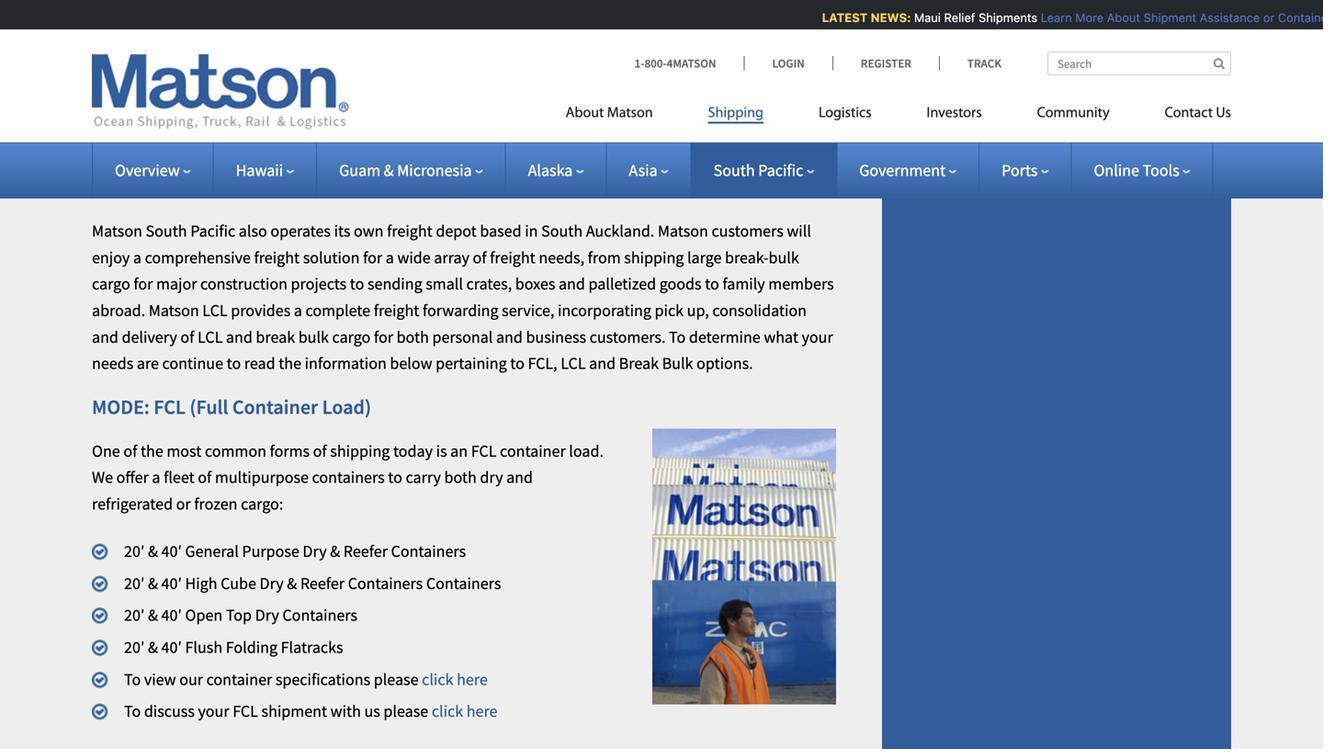 Task type: locate. For each thing, give the bounding box(es) containing it.
in left each
[[289, 149, 302, 170]]

2 40′ from the top
[[161, 573, 182, 594]]

boxes
[[515, 274, 556, 294]]

top
[[226, 605, 252, 626]]

register link
[[833, 56, 939, 71]]

news:
[[866, 11, 907, 24]]

0 vertical spatial container
[[1274, 11, 1324, 24]]

government link
[[860, 160, 957, 181]]

please
[[374, 669, 419, 690], [384, 701, 429, 722]]

1 vertical spatial click
[[432, 701, 463, 722]]

major
[[156, 274, 197, 294]]

40′ left flush
[[161, 637, 182, 658]]

0 vertical spatial your
[[802, 327, 833, 347]]

1 vertical spatial or
[[222, 149, 236, 170]]

read
[[244, 353, 275, 374]]

matson down major
[[149, 300, 199, 321]]

dry
[[303, 541, 327, 562], [260, 573, 284, 594], [255, 605, 279, 626]]

to
[[669, 327, 686, 347], [124, 669, 141, 690], [124, 701, 141, 722]]

online
[[1094, 160, 1140, 181]]

carry
[[406, 467, 441, 488]]

about inside "link"
[[566, 106, 604, 121]]

and up vava'u
[[294, 31, 321, 52]]

pacific up comprehensive
[[190, 221, 236, 241]]

bulk
[[662, 353, 694, 374]]

& right guam
[[384, 160, 394, 181]]

2 vertical spatial for
[[374, 327, 393, 347]]

a inside one of the most common forms of shipping today is an fcl container load. we offer a fleet of multipurpose containers to carry both dry and refrigerated or frozen cargo:
[[152, 467, 160, 488]]

1 horizontal spatial south
[[541, 221, 583, 241]]

0 horizontal spatial or
[[176, 493, 191, 514]]

and right dry
[[507, 467, 533, 488]]

in inside matson has offices or agents in each of these ports to support the shipping and trade activities of the nations they serve, including stevedoring and freight forwarding.
[[289, 149, 302, 170]]

1 horizontal spatial containers
[[391, 541, 466, 562]]

1 horizontal spatial pacific
[[759, 160, 804, 181]]

container down 20′ & 40′ flush folding flatracks
[[206, 669, 272, 690]]

please up us
[[374, 669, 419, 690]]

0 horizontal spatial container
[[232, 394, 318, 419]]

bulk down will
[[769, 247, 799, 268]]

cook islands: rarotonga and aitutaki
[[124, 31, 378, 52]]

please right us
[[384, 701, 429, 722]]

south
[[714, 160, 755, 181], [146, 221, 187, 241], [541, 221, 583, 241]]

to left view
[[124, 669, 141, 690]]

0 vertical spatial dry
[[303, 541, 327, 562]]

1 vertical spatial for
[[134, 274, 153, 294]]

about matson link
[[566, 97, 681, 135]]

container inside one of the most common forms of shipping today is an fcl container load. we offer a fleet of multipurpose containers to carry both dry and refrigerated or frozen cargo:
[[500, 441, 566, 461]]

& for 20′ & 40′ high cube dry & reefer containers containers
[[148, 573, 158, 594]]

fcl left the (full
[[154, 394, 186, 419]]

community link
[[1010, 97, 1138, 135]]

1 vertical spatial in
[[525, 221, 538, 241]]

1 vertical spatial reefer
[[300, 573, 345, 594]]

about right more
[[1103, 11, 1136, 24]]

south up comprehensive
[[146, 221, 187, 241]]

overview link
[[115, 160, 191, 181]]

bulk down complete
[[298, 327, 329, 347]]

purpose
[[242, 541, 300, 562]]

0 horizontal spatial pacific
[[190, 221, 236, 241]]

& up view
[[148, 637, 158, 658]]

1 horizontal spatial container
[[500, 441, 566, 461]]

1 vertical spatial click here link
[[432, 701, 498, 722]]

frozen
[[194, 493, 238, 514]]

for down own
[[363, 247, 383, 268]]

lcl up continue
[[198, 327, 223, 347]]

to up bulk
[[669, 327, 686, 347]]

based
[[480, 221, 522, 241]]

view
[[144, 669, 176, 690]]

shipping down 'about matson'
[[541, 149, 601, 170]]

0 vertical spatial about
[[1103, 11, 1136, 24]]

online tools
[[1094, 160, 1180, 181]]

pick
[[655, 300, 684, 321]]

1 horizontal spatial or
[[222, 149, 236, 170]]

container
[[1274, 11, 1324, 24], [232, 394, 318, 419]]

0 horizontal spatial south
[[146, 221, 187, 241]]

both down 'an'
[[444, 467, 477, 488]]

matson up they
[[92, 149, 142, 170]]

solution
[[303, 247, 360, 268]]

click
[[422, 669, 454, 690], [432, 701, 463, 722]]

stevedoring
[[238, 176, 320, 197]]

& for guam & micronesia
[[384, 160, 394, 181]]

top menu navigation
[[566, 97, 1232, 135]]

shipment
[[262, 701, 327, 722]]

0 vertical spatial container
[[500, 441, 566, 461]]

both up below
[[397, 327, 429, 347]]

guam
[[339, 160, 381, 181]]

matson south pacific also operates its own freight depot based in south auckland. matson customers will enjoy a comprehensive freight solution for a wide array of freight needs, from shipping large break-bulk cargo for major construction projects to sending small crates, boxes and palletized goods to family members abroad. matson lcl provides a complete freight forwarding service, incorporating pick up, consolidation and delivery of lcl and break bulk cargo for both personal and business customers. to determine what your needs are continue to read the information below pertaining to fcl, lcl and break bulk options.
[[92, 221, 834, 374]]

2 horizontal spatial or
[[1259, 11, 1270, 24]]

shipment
[[1139, 11, 1192, 24]]

2 vertical spatial to
[[124, 701, 141, 722]]

freight down based
[[490, 247, 536, 268]]

us
[[1216, 106, 1232, 121]]

1 vertical spatial bulk
[[298, 327, 329, 347]]

& down refrigerated
[[148, 541, 158, 562]]

20′ for 20′ & 40′ open top dry containers
[[124, 605, 145, 626]]

2 horizontal spatial south
[[714, 160, 755, 181]]

to left fcl,
[[510, 353, 525, 374]]

a left fleet
[[152, 467, 160, 488]]

3 20′ from the top
[[124, 605, 145, 626]]

freight
[[353, 176, 399, 197], [387, 221, 433, 241], [254, 247, 300, 268], [490, 247, 536, 268], [374, 300, 419, 321]]

container right 'assistance'
[[1274, 11, 1324, 24]]

20′
[[124, 541, 145, 562], [124, 573, 145, 594], [124, 605, 145, 626], [124, 637, 145, 658]]

to view our container specifications please click here
[[124, 669, 488, 690]]

continue
[[162, 353, 223, 374]]

(full
[[190, 394, 228, 419]]

container down the read
[[232, 394, 318, 419]]

to discuss your fcl shipment with us please click here
[[124, 701, 498, 722]]

1 vertical spatial container
[[232, 394, 318, 419]]

1 horizontal spatial both
[[444, 467, 477, 488]]

1 vertical spatial to
[[124, 669, 141, 690]]

Search search field
[[1048, 51, 1232, 75]]

fcl left shipment
[[233, 701, 258, 722]]

to left discuss
[[124, 701, 141, 722]]

to for to view our container specifications please click here
[[124, 669, 141, 690]]

lcl down construction
[[202, 300, 228, 321]]

south up "needs,"
[[541, 221, 583, 241]]

comprehensive
[[145, 247, 251, 268]]

0 vertical spatial reefer
[[344, 541, 388, 562]]

40′ left general
[[161, 541, 182, 562]]

1 horizontal spatial your
[[802, 327, 833, 347]]

for
[[363, 247, 383, 268], [134, 274, 153, 294], [374, 327, 393, 347]]

break-
[[725, 247, 769, 268]]

cargo
[[92, 274, 130, 294], [332, 327, 371, 347]]

1 horizontal spatial bulk
[[769, 247, 799, 268]]

0 vertical spatial to
[[669, 327, 686, 347]]

of right each
[[342, 149, 355, 170]]

1 horizontal spatial fcl
[[233, 701, 258, 722]]

1 vertical spatial dry
[[260, 573, 284, 594]]

is
[[436, 441, 447, 461]]

about
[[1103, 11, 1136, 24], [566, 106, 604, 121]]

incorporating
[[558, 300, 652, 321]]

your right what
[[802, 327, 833, 347]]

4 20′ from the top
[[124, 637, 145, 658]]

latest news: maui relief shipments learn more about shipment assistance or container
[[817, 11, 1324, 24]]

freight down the operates
[[254, 247, 300, 268]]

container up dry
[[500, 441, 566, 461]]

cargo down enjoy
[[92, 274, 130, 294]]

community
[[1037, 106, 1110, 121]]

flush
[[185, 637, 223, 658]]

2 vertical spatial fcl
[[233, 701, 258, 722]]

1 horizontal spatial shipping
[[541, 149, 601, 170]]

cargo up the information
[[332, 327, 371, 347]]

2 vertical spatial dry
[[255, 605, 279, 626]]

reefer down 20′ & 40′ general purpose dry & reefer containers
[[300, 573, 345, 594]]

in right based
[[525, 221, 538, 241]]

cube
[[221, 573, 256, 594]]

0 horizontal spatial your
[[198, 701, 229, 722]]

assistance
[[1195, 11, 1256, 24]]

to left carry
[[388, 467, 403, 488]]

1 vertical spatial fcl
[[471, 441, 497, 461]]

shipping up containers
[[330, 441, 390, 461]]

your inside matson south pacific also operates its own freight depot based in south auckland. matson customers will enjoy a comprehensive freight solution for a wide array of freight needs, from shipping large break-bulk cargo for major construction projects to sending small crates, boxes and palletized goods to family members abroad. matson lcl provides a complete freight forwarding service, incorporating pick up, consolidation and delivery of lcl and break bulk cargo for both personal and business customers. to determine what your needs are continue to read the information below pertaining to fcl, lcl and break bulk options.
[[802, 327, 833, 347]]

cargo:
[[241, 493, 283, 514]]

shipping up goods
[[624, 247, 684, 268]]

and
[[294, 31, 321, 52], [251, 63, 278, 84], [604, 149, 631, 170], [323, 176, 350, 197], [559, 274, 585, 294], [92, 327, 118, 347], [226, 327, 253, 347], [496, 327, 523, 347], [589, 353, 616, 374], [507, 467, 533, 488]]

here
[[457, 669, 488, 690], [467, 701, 498, 722]]

0 horizontal spatial both
[[397, 327, 429, 347]]

1 vertical spatial container
[[206, 669, 272, 690]]

0 vertical spatial both
[[397, 327, 429, 347]]

1 vertical spatial shipping
[[624, 247, 684, 268]]

learn more about shipment assistance or container link
[[1036, 11, 1324, 24]]

0 vertical spatial fcl
[[154, 394, 186, 419]]

2 vertical spatial or
[[176, 493, 191, 514]]

dry right top
[[255, 605, 279, 626]]

0 horizontal spatial container
[[206, 669, 272, 690]]

and left trade on the top of the page
[[604, 149, 631, 170]]

provides
[[231, 300, 291, 321]]

investors
[[927, 106, 982, 121]]

common
[[205, 441, 266, 461]]

& left open
[[148, 605, 158, 626]]

3 40′ from the top
[[161, 605, 182, 626]]

1 vertical spatial both
[[444, 467, 477, 488]]

shipping inside matson south pacific also operates its own freight depot based in south auckland. matson customers will enjoy a comprehensive freight solution for a wide array of freight needs, from shipping large break-bulk cargo for major construction projects to sending small crates, boxes and palletized goods to family members abroad. matson lcl provides a complete freight forwarding service, incorporating pick up, consolidation and delivery of lcl and break bulk cargo for both personal and business customers. to determine what your needs are continue to read the information below pertaining to fcl, lcl and break bulk options.
[[624, 247, 684, 268]]

both
[[397, 327, 429, 347], [444, 467, 477, 488]]

0 vertical spatial pacific
[[759, 160, 804, 181]]

to left the read
[[227, 353, 241, 374]]

break
[[256, 327, 295, 347]]

about up alaska link
[[566, 106, 604, 121]]

lcl right fcl,
[[561, 353, 586, 374]]

options.
[[697, 353, 753, 374]]

0 horizontal spatial about
[[566, 106, 604, 121]]

for up below
[[374, 327, 393, 347]]

0 horizontal spatial in
[[289, 149, 302, 170]]

shipments
[[974, 11, 1033, 24]]

pacific up will
[[759, 160, 804, 181]]

the down the break
[[279, 353, 302, 374]]

0 vertical spatial lcl
[[202, 300, 228, 321]]

to inside one of the most common forms of shipping today is an fcl container load. we offer a fleet of multipurpose containers to carry both dry and refrigerated or frozen cargo:
[[388, 467, 403, 488]]

40′ left high
[[161, 573, 182, 594]]

2 20′ from the top
[[124, 573, 145, 594]]

40′ left open
[[161, 605, 182, 626]]

click here link for here
[[422, 669, 488, 690]]

with
[[331, 701, 361, 722]]

to up forwarding.
[[439, 149, 454, 170]]

0 horizontal spatial containers
[[283, 605, 358, 626]]

1 vertical spatial lcl
[[198, 327, 223, 347]]

0 horizontal spatial cargo
[[92, 274, 130, 294]]

logistics link
[[791, 97, 899, 135]]

south down shipping link
[[714, 160, 755, 181]]

container
[[500, 441, 566, 461], [206, 669, 272, 690]]

1 40′ from the top
[[161, 541, 182, 562]]

2 horizontal spatial shipping
[[624, 247, 684, 268]]

containers down 20′ & 40′ high cube dry & reefer containers containers
[[283, 605, 358, 626]]

dry for purpose
[[303, 541, 327, 562]]

fcl right 'an'
[[471, 441, 497, 461]]

matson
[[607, 106, 653, 121], [92, 149, 142, 170], [92, 221, 142, 241], [658, 221, 709, 241], [149, 300, 199, 321]]

a
[[133, 247, 142, 268], [386, 247, 394, 268], [294, 300, 302, 321], [152, 467, 160, 488]]

reefer
[[344, 541, 388, 562], [300, 573, 345, 594]]

and down rarotonga
[[251, 63, 278, 84]]

has
[[146, 149, 170, 170]]

ports
[[400, 149, 436, 170]]

shipping inside matson has offices or agents in each of these ports to support the shipping and trade activities of the nations they serve, including stevedoring and freight forwarding.
[[541, 149, 601, 170]]

None search field
[[1048, 51, 1232, 75]]

40′ for high
[[161, 573, 182, 594]]

sending
[[368, 274, 423, 294]]

asia
[[629, 160, 658, 181]]

1 vertical spatial containers
[[283, 605, 358, 626]]

1 horizontal spatial about
[[1103, 11, 1136, 24]]

0 vertical spatial for
[[363, 247, 383, 268]]

freight down 'these'
[[353, 176, 399, 197]]

0 vertical spatial click here link
[[422, 669, 488, 690]]

0 horizontal spatial shipping
[[330, 441, 390, 461]]

dry down 'purpose'
[[260, 573, 284, 594]]

1 vertical spatial cargo
[[332, 327, 371, 347]]

the left "most"
[[141, 441, 163, 461]]

matson up trade on the top of the page
[[607, 106, 653, 121]]

4 40′ from the top
[[161, 637, 182, 658]]

tonga:
[[124, 63, 170, 84]]

your down our
[[198, 701, 229, 722]]

or right 'assistance'
[[1259, 11, 1270, 24]]

or down fleet
[[176, 493, 191, 514]]

1 vertical spatial pacific
[[190, 221, 236, 241]]

& left high
[[148, 573, 158, 594]]

to up complete
[[350, 274, 364, 294]]

for left major
[[134, 274, 153, 294]]

40′ for flush
[[161, 637, 182, 658]]

or right offices
[[222, 149, 236, 170]]

0 vertical spatial in
[[289, 149, 302, 170]]

a right enjoy
[[133, 247, 142, 268]]

offices
[[173, 149, 218, 170]]

1 20′ from the top
[[124, 541, 145, 562]]

matson inside matson has offices or agents in each of these ports to support the shipping and trade activities of the nations they serve, including stevedoring and freight forwarding.
[[92, 149, 142, 170]]

activities
[[674, 149, 736, 170]]

0 horizontal spatial bulk
[[298, 327, 329, 347]]

dry up 20′ & 40′ high cube dry & reefer containers containers
[[303, 541, 327, 562]]

2 horizontal spatial fcl
[[471, 441, 497, 461]]

containers up containers containers
[[391, 541, 466, 562]]

freight down "sending"
[[374, 300, 419, 321]]

more
[[1071, 11, 1099, 24]]

2 vertical spatial shipping
[[330, 441, 390, 461]]

1 horizontal spatial in
[[525, 221, 538, 241]]

reefer up 20′ & 40′ high cube dry & reefer containers containers
[[344, 541, 388, 562]]

1 vertical spatial about
[[566, 106, 604, 121]]

islands:
[[163, 31, 216, 52]]

government
[[860, 160, 946, 181]]

0 vertical spatial shipping
[[541, 149, 601, 170]]

auckland.
[[586, 221, 655, 241]]



Task type: vqa. For each thing, say whether or not it's contained in the screenshot.
Vava'u
yes



Task type: describe. For each thing, give the bounding box(es) containing it.
small
[[426, 274, 463, 294]]

the right support
[[515, 149, 538, 170]]

from
[[588, 247, 621, 268]]

containers
[[312, 467, 385, 488]]

alaska link
[[528, 160, 584, 181]]

1 horizontal spatial container
[[1274, 11, 1324, 24]]

array
[[434, 247, 470, 268]]

the inside one of the most common forms of shipping today is an fcl container load. we offer a fleet of multipurpose containers to carry both dry and refrigerated or frozen cargo:
[[141, 441, 163, 461]]

20′ for 20′ & 40′ high cube dry & reefer containers containers
[[124, 573, 145, 594]]

of right array
[[473, 247, 487, 268]]

one of the most common forms of shipping today is an fcl container load. we offer a fleet of multipurpose containers to carry both dry and refrigerated or frozen cargo:
[[92, 441, 604, 514]]

goods
[[660, 274, 702, 294]]

matson up large
[[658, 221, 709, 241]]

1 vertical spatial your
[[198, 701, 229, 722]]

both inside one of the most common forms of shipping today is an fcl container load. we offer a fleet of multipurpose containers to carry both dry and refrigerated or frozen cargo:
[[444, 467, 477, 488]]

0 vertical spatial cargo
[[92, 274, 130, 294]]

2 vertical spatial lcl
[[561, 353, 586, 374]]

aitutaki
[[324, 31, 378, 52]]

to down large
[[705, 274, 720, 294]]

pacific inside matson south pacific also operates its own freight depot based in south auckland. matson customers will enjoy a comprehensive freight solution for a wide array of freight needs, from shipping large break-bulk cargo for major construction projects to sending small crates, boxes and palletized goods to family members abroad. matson lcl provides a complete freight forwarding service, incorporating pick up, consolidation and delivery of lcl and break bulk cargo for both personal and business customers. to determine what your needs are continue to read the information below pertaining to fcl, lcl and break bulk options.
[[190, 221, 236, 241]]

the left nations
[[757, 149, 779, 170]]

rarotonga
[[219, 31, 291, 52]]

and down each
[[323, 176, 350, 197]]

of right fleet
[[198, 467, 212, 488]]

0 vertical spatial here
[[457, 669, 488, 690]]

niue: alofi
[[124, 95, 195, 116]]

own
[[354, 221, 384, 241]]

shipping inside one of the most common forms of shipping today is an fcl container load. we offer a fleet of multipurpose containers to carry both dry and refrigerated or frozen cargo:
[[330, 441, 390, 461]]

20′ for 20′ & 40′ flush folding flatracks
[[124, 637, 145, 658]]

and down service,
[[496, 327, 523, 347]]

search image
[[1214, 57, 1225, 69]]

or inside matson has offices or agents in each of these ports to support the shipping and trade activities of the nations they serve, including stevedoring and freight forwarding.
[[222, 149, 236, 170]]

guam & micronesia
[[339, 160, 472, 181]]

cook
[[124, 31, 160, 52]]

multipurpose
[[215, 467, 309, 488]]

break
[[619, 353, 659, 374]]

to for to discuss your fcl shipment with us please click here
[[124, 701, 141, 722]]

one
[[92, 441, 120, 461]]

most
[[167, 441, 202, 461]]

about matson
[[566, 106, 653, 121]]

of right forms
[[313, 441, 327, 461]]

and left break
[[589, 353, 616, 374]]

micronesia
[[397, 160, 472, 181]]

nations
[[783, 149, 834, 170]]

latest
[[817, 11, 863, 24]]

a down projects
[[294, 300, 302, 321]]

20′ & 40′ general purpose dry & reefer containers
[[124, 541, 466, 562]]

specifications
[[276, 669, 371, 690]]

niue:
[[124, 95, 160, 116]]

1-800-4matson link
[[635, 56, 744, 71]]

reefer for containers containers
[[300, 573, 345, 594]]

and up needs
[[92, 327, 118, 347]]

track
[[968, 56, 1002, 71]]

nuku'alofa
[[174, 63, 248, 84]]

forms
[[270, 441, 310, 461]]

up,
[[687, 300, 709, 321]]

800-
[[645, 56, 667, 71]]

1 vertical spatial here
[[467, 701, 498, 722]]

40′ for general
[[161, 541, 182, 562]]

projects
[[291, 274, 347, 294]]

ports link
[[1002, 160, 1049, 181]]

dry for top
[[255, 605, 279, 626]]

crates,
[[467, 274, 512, 294]]

of up continue
[[181, 327, 194, 347]]

palletized
[[589, 274, 656, 294]]

operates
[[271, 221, 331, 241]]

will
[[787, 221, 812, 241]]

what
[[764, 327, 799, 347]]

mode: fcl (full container load)
[[92, 394, 371, 419]]

flatracks
[[281, 637, 343, 658]]

20′ & 40′ open top dry containers
[[124, 605, 358, 626]]

shipping
[[708, 106, 764, 121]]

& down 20′ & 40′ general purpose dry & reefer containers
[[287, 573, 297, 594]]

forwarding
[[423, 300, 499, 321]]

ports
[[1002, 160, 1038, 181]]

abroad.
[[92, 300, 145, 321]]

alofi
[[164, 95, 195, 116]]

learn
[[1036, 11, 1068, 24]]

hawaii
[[236, 160, 283, 181]]

& for 20′ & 40′ open top dry containers
[[148, 605, 158, 626]]

a left wide
[[386, 247, 394, 268]]

guam & micronesia link
[[339, 160, 483, 181]]

& for 20′ & 40′ general purpose dry & reefer containers
[[148, 541, 158, 562]]

0 vertical spatial click
[[422, 669, 454, 690]]

general
[[185, 541, 239, 562]]

0 vertical spatial please
[[374, 669, 419, 690]]

or inside one of the most common forms of shipping today is an fcl container load. we offer a fleet of multipurpose containers to carry both dry and refrigerated or frozen cargo:
[[176, 493, 191, 514]]

fcl,
[[528, 353, 558, 374]]

load.
[[569, 441, 604, 461]]

matson up enjoy
[[92, 221, 142, 241]]

click here link for please
[[432, 701, 498, 722]]

blue matson logo with ocean, shipping, truck, rail and logistics written beneath it. image
[[92, 54, 349, 130]]

freight up wide
[[387, 221, 433, 241]]

dry for cube
[[260, 573, 284, 594]]

vava'u
[[281, 63, 326, 84]]

and inside one of the most common forms of shipping today is an fcl container load. we offer a fleet of multipurpose containers to carry both dry and refrigerated or frozen cargo:
[[507, 467, 533, 488]]

load)
[[322, 394, 371, 419]]

register
[[861, 56, 912, 71]]

& up 20′ & 40′ high cube dry & reefer containers containers
[[330, 541, 340, 562]]

our
[[179, 669, 203, 690]]

customers
[[712, 221, 784, 241]]

matson inside about matson "link"
[[607, 106, 653, 121]]

in inside matson south pacific also operates its own freight depot based in south auckland. matson customers will enjoy a comprehensive freight solution for a wide array of freight needs, from shipping large break-bulk cargo for major construction projects to sending small crates, boxes and palletized goods to family members abroad. matson lcl provides a complete freight forwarding service, incorporating pick up, consolidation and delivery of lcl and break bulk cargo for both personal and business customers. to determine what your needs are continue to read the information below pertaining to fcl, lcl and break bulk options.
[[525, 221, 538, 241]]

40′ for open
[[161, 605, 182, 626]]

freight inside matson has offices or agents in each of these ports to support the shipping and trade activities of the nations they serve, including stevedoring and freight forwarding.
[[353, 176, 399, 197]]

0 vertical spatial bulk
[[769, 247, 799, 268]]

0 vertical spatial containers
[[391, 541, 466, 562]]

of right activities
[[739, 149, 753, 170]]

1 horizontal spatial cargo
[[332, 327, 371, 347]]

online tools link
[[1094, 160, 1191, 181]]

consolidation
[[713, 300, 807, 321]]

20′ for 20′ & 40′ general purpose dry & reefer containers
[[124, 541, 145, 562]]

and up the read
[[226, 327, 253, 347]]

1-800-4matson
[[635, 56, 717, 71]]

trade
[[634, 149, 671, 170]]

login
[[773, 56, 805, 71]]

reefer for containers
[[344, 541, 388, 562]]

tools
[[1143, 160, 1180, 181]]

and down "needs,"
[[559, 274, 585, 294]]

& for 20′ & 40′ flush folding flatracks
[[148, 637, 158, 658]]

to inside matson south pacific also operates its own freight depot based in south auckland. matson customers will enjoy a comprehensive freight solution for a wide array of freight needs, from shipping large break-bulk cargo for major construction projects to sending small crates, boxes and palletized goods to family members abroad. matson lcl provides a complete freight forwarding service, incorporating pick up, consolidation and delivery of lcl and break bulk cargo for both personal and business customers. to determine what your needs are continue to read the information below pertaining to fcl, lcl and break bulk options.
[[669, 327, 686, 347]]

both inside matson south pacific also operates its own freight depot based in south auckland. matson customers will enjoy a comprehensive freight solution for a wide array of freight needs, from shipping large break-bulk cargo for major construction projects to sending small crates, boxes and palletized goods to family members abroad. matson lcl provides a complete freight forwarding service, incorporating pick up, consolidation and delivery of lcl and break bulk cargo for both personal and business customers. to determine what your needs are continue to read the information below pertaining to fcl, lcl and break bulk options.
[[397, 327, 429, 347]]

each
[[305, 149, 338, 170]]

hawaii link
[[236, 160, 294, 181]]

1 vertical spatial please
[[384, 701, 429, 722]]

fleet
[[164, 467, 195, 488]]

these
[[359, 149, 397, 170]]

agents
[[240, 149, 286, 170]]

0 horizontal spatial fcl
[[154, 394, 186, 419]]

fcl inside one of the most common forms of shipping today is an fcl container load. we offer a fleet of multipurpose containers to carry both dry and refrigerated or frozen cargo:
[[471, 441, 497, 461]]

0 vertical spatial or
[[1259, 11, 1270, 24]]

south pacific
[[714, 160, 804, 181]]

mode:
[[92, 394, 150, 419]]

asia link
[[629, 160, 669, 181]]

overview
[[115, 160, 180, 181]]

contact us link
[[1138, 97, 1232, 135]]

track link
[[939, 56, 1002, 71]]

to inside matson has offices or agents in each of these ports to support the shipping and trade activities of the nations they serve, including stevedoring and freight forwarding.
[[439, 149, 454, 170]]

of right one
[[123, 441, 137, 461]]

the inside matson south pacific also operates its own freight depot based in south auckland. matson customers will enjoy a comprehensive freight solution for a wide array of freight needs, from shipping large break-bulk cargo for major construction projects to sending small crates, boxes and palletized goods to family members abroad. matson lcl provides a complete freight forwarding service, incorporating pick up, consolidation and delivery of lcl and break bulk cargo for both personal and business customers. to determine what your needs are continue to read the information below pertaining to fcl, lcl and break bulk options.
[[279, 353, 302, 374]]



